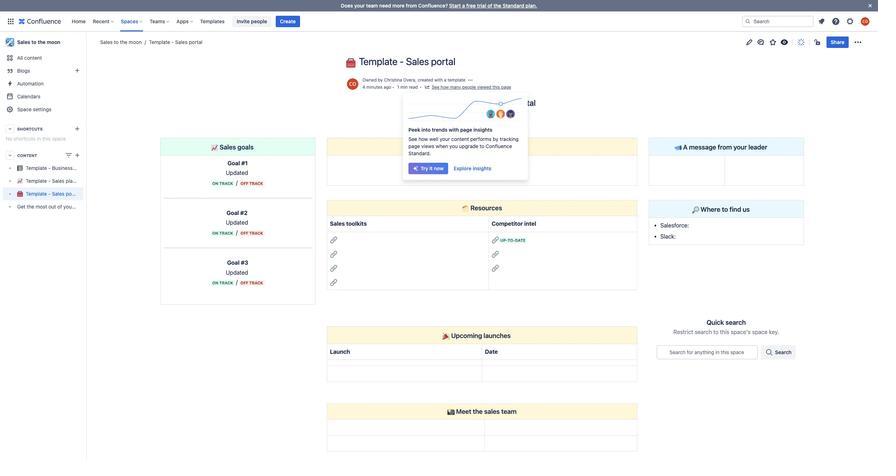 Task type: describe. For each thing, give the bounding box(es) containing it.
2 off from the top
[[241, 231, 248, 235]]

slack:
[[661, 233, 676, 240]]

peek
[[409, 127, 420, 133]]

0 horizontal spatial sales to the moon link
[[3, 35, 83, 49]]

search image
[[745, 18, 751, 24]]

meet
[[456, 407, 471, 415]]

ago
[[384, 84, 391, 90]]

1 on track / off track from the top
[[212, 180, 263, 186]]

quick search
[[707, 318, 746, 326]]

this down quick search
[[720, 329, 730, 335]]

does
[[341, 3, 353, 9]]

it
[[430, 165, 433, 171]]

apps
[[177, 18, 189, 24]]

sales down the apps
[[175, 39, 188, 45]]

appswitcher icon image
[[6, 17, 15, 26]]

people inside global element
[[251, 18, 267, 24]]

space
[[17, 106, 32, 112]]

content inside peek into trends with page insights see how well your content performs by tracking page views when you upgrade to confluence standard.
[[451, 136, 469, 142]]

1 / from the top
[[236, 180, 238, 186]]

your left leader
[[734, 143, 747, 151]]

2 on from the top
[[212, 231, 218, 235]]

1
[[397, 84, 399, 90]]

news & announcements
[[443, 143, 517, 151]]

upgrade
[[459, 143, 478, 149]]

2 vertical spatial team
[[501, 407, 517, 415]]

blogs
[[17, 68, 30, 74]]

2 on track / off track from the top
[[212, 229, 263, 236]]

- down teams dropdown button
[[172, 39, 174, 45]]

3 on track / off track from the top
[[212, 279, 263, 285]]

sales up all
[[17, 39, 30, 45]]

to down the quick
[[714, 329, 719, 335]]

into
[[422, 127, 431, 133]]

message
[[689, 143, 716, 151]]

in inside the space element
[[37, 136, 41, 142]]

start
[[449, 3, 461, 9]]

search button
[[761, 345, 796, 359]]

the right get
[[27, 204, 34, 210]]

the right trial
[[494, 3, 501, 9]]

template
[[448, 77, 465, 83]]

#1
[[241, 160, 248, 166]]

edit this page image
[[745, 38, 754, 47]]

3 / from the top
[[236, 279, 238, 285]]

standard
[[503, 3, 524, 9]]

template down content dropdown button
[[26, 165, 47, 171]]

goal #3 updated
[[226, 259, 250, 276]]

0 vertical spatial from
[[406, 3, 417, 9]]

the up the all content link at the left of the page
[[38, 39, 46, 45]]

goals
[[237, 143, 254, 151]]

get the most out of your team space link
[[3, 200, 102, 213]]

with a template button
[[434, 77, 465, 83]]

invite
[[237, 18, 250, 24]]

create link
[[276, 16, 300, 27]]

sales left goals
[[220, 143, 236, 151]]

explore insights link
[[450, 163, 496, 174]]

salesforce:
[[661, 222, 689, 229]]

:camera_with_flash: image
[[447, 409, 455, 416]]

template - sales portal link inside the space element
[[3, 187, 83, 200]]

share button
[[827, 36, 849, 48]]

:newspaper: image
[[436, 144, 443, 151]]

0 horizontal spatial with
[[434, 77, 443, 83]]

1 horizontal spatial page
[[460, 127, 472, 133]]

free
[[466, 3, 476, 9]]

space element
[[0, 31, 102, 460]]

home link
[[70, 16, 88, 27]]

1 vertical spatial people
[[462, 84, 476, 90]]

template down template - business review link
[[26, 178, 47, 184]]

1 horizontal spatial template - sales portal
[[149, 39, 202, 45]]

2 sales to the moon from the left
[[100, 39, 142, 45]]

competitor
[[492, 220, 523, 227]]

copy image for where to find us
[[749, 204, 758, 212]]

copy image for sales goals
[[253, 142, 262, 150]]

insights inside peek into trends with page insights see how well your content performs by tracking page views when you upgrade to confluence standard.
[[474, 127, 492, 133]]

content inside the space element
[[24, 55, 42, 61]]

sales down template - business review
[[52, 178, 64, 184]]

banner containing home
[[0, 11, 878, 31]]

space's
[[731, 329, 751, 335]]

see inside peek into trends with page insights see how well your content performs by tracking page views when you upgrade to confluence standard.
[[409, 136, 417, 142]]

date
[[515, 238, 526, 242]]

0 horizontal spatial a
[[444, 77, 447, 83]]

template down teams dropdown button
[[149, 39, 170, 45]]

1 horizontal spatial sales to the moon link
[[100, 39, 142, 46]]

magnifying glass image
[[765, 348, 774, 357]]

2 moon from the left
[[129, 39, 142, 45]]

automation link
[[3, 77, 83, 90]]

content button
[[3, 149, 83, 162]]

space inside get the most out of your team space link
[[88, 204, 102, 210]]

welcome to the sales portal
[[436, 98, 536, 108]]

leader
[[749, 143, 768, 151]]

1 on from the top
[[212, 181, 218, 186]]

your inside peek into trends with page insights see how well your content performs by tracking page views when you upgrade to confluence standard.
[[440, 136, 450, 142]]

goal #1 updated
[[226, 160, 250, 176]]

intel
[[524, 220, 536, 227]]

page inside button
[[501, 84, 511, 90]]

min
[[400, 84, 408, 90]]

4
[[363, 84, 365, 90]]

where
[[701, 205, 721, 213]]

restrict
[[674, 329, 693, 335]]

global element
[[4, 11, 741, 31]]

&
[[463, 143, 467, 151]]

insights inside the explore insights link
[[473, 165, 491, 171]]

1 vertical spatial sales
[[484, 407, 500, 415]]

1 horizontal spatial of
[[488, 3, 492, 9]]

meet the sales team
[[455, 407, 517, 415]]

automation
[[17, 80, 44, 87]]

get
[[17, 204, 25, 210]]

1 :link: image from the top
[[330, 237, 337, 244]]

welcome
[[437, 98, 471, 108]]

1 horizontal spatial team
[[366, 3, 378, 9]]

invite people
[[237, 18, 267, 24]]

confluence
[[486, 143, 512, 149]]

start a free trial of the standard plan. link
[[449, 3, 537, 9]]

close image
[[866, 1, 875, 10]]

goal for goal #2 updated
[[227, 210, 239, 216]]

overa
[[403, 77, 415, 83]]

0 vertical spatial by
[[378, 77, 383, 83]]

christina overa link
[[384, 77, 415, 83]]

to-
[[508, 238, 515, 242]]

explore insights
[[454, 165, 491, 171]]

anything
[[695, 349, 714, 355]]

create a blog image
[[73, 66, 82, 75]]

now
[[434, 165, 444, 171]]

- up christina overa link at the top left
[[400, 55, 404, 67]]

where to find us
[[699, 205, 750, 213]]

goal #2 updated
[[226, 210, 250, 226]]

resources
[[469, 204, 502, 212]]

template - business review
[[26, 165, 89, 171]]

1 off from the top
[[241, 181, 248, 186]]

Search field
[[742, 16, 814, 27]]

how inside see how many people viewed this page button
[[441, 84, 449, 90]]

the right the meet
[[473, 407, 483, 415]]

copy image for a message from your leader
[[767, 142, 775, 150]]

team inside the space element
[[75, 204, 86, 210]]

business
[[52, 165, 73, 171]]

competitor intel
[[492, 220, 536, 227]]

search for quick
[[726, 318, 746, 326]]

1 horizontal spatial in
[[716, 349, 720, 355]]

settings icon image
[[846, 17, 855, 26]]

updated for #1
[[226, 170, 248, 176]]

all content link
[[3, 52, 83, 64]]

apps button
[[174, 16, 196, 27]]

restrict search to this space's space key.
[[674, 329, 779, 335]]

views
[[421, 143, 434, 149]]

sales left "toolkits"
[[330, 220, 345, 227]]

goal for goal #1 updated
[[228, 160, 240, 166]]

see how many people viewed this page
[[432, 84, 511, 90]]

up-
[[500, 238, 508, 242]]

2 :link: image from the top
[[330, 251, 337, 258]]

share
[[831, 39, 845, 45]]

create a page image
[[73, 151, 82, 160]]

updated for #2
[[226, 219, 248, 226]]

see how many people viewed this page button
[[425, 84, 511, 91]]

planning
[[66, 178, 85, 184]]

moon inside the space element
[[47, 39, 60, 45]]

for
[[687, 349, 693, 355]]

1 min read
[[397, 84, 418, 90]]

1 horizontal spatial a
[[462, 3, 465, 9]]



Task type: vqa. For each thing, say whether or not it's contained in the screenshot.
second / from the bottom of the page
yes



Task type: locate. For each thing, give the bounding box(es) containing it.
the down viewed
[[481, 98, 493, 108]]

1 vertical spatial of
[[57, 204, 62, 210]]

off down the goal #1 updated in the left top of the page
[[241, 181, 248, 186]]

upcoming launches
[[450, 331, 511, 339]]

goal left #3
[[227, 259, 240, 266]]

how up the views
[[419, 136, 428, 142]]

1 vertical spatial how
[[419, 136, 428, 142]]

by up confluence
[[493, 136, 499, 142]]

see down peek
[[409, 136, 417, 142]]

of inside get the most out of your team space link
[[57, 204, 62, 210]]

try it now
[[421, 165, 444, 171]]

tree containing template - business review
[[3, 162, 102, 213]]

updated inside the goal #1 updated
[[226, 170, 248, 176]]

sales to the moon link
[[3, 35, 83, 49], [100, 39, 142, 46]]

in right "anything"
[[716, 349, 720, 355]]

1 vertical spatial copy image
[[516, 407, 525, 416]]

0 vertical spatial template - sales portal
[[149, 39, 202, 45]]

your up when
[[440, 136, 450, 142]]

banner
[[0, 11, 878, 31]]

teams
[[150, 18, 165, 24]]

from right the more
[[406, 3, 417, 9]]

a left free
[[462, 3, 465, 9]]

- down template - business review link
[[48, 178, 51, 184]]

sales to the moon link down 'spaces'
[[100, 39, 142, 46]]

1 horizontal spatial see
[[432, 84, 439, 90]]

updated inside goal #2 updated
[[226, 219, 248, 226]]

copy image for welcome to the sales portal
[[535, 98, 544, 107]]

page up upgrade
[[460, 127, 472, 133]]

:toolbox: image
[[346, 58, 355, 67], [346, 58, 355, 67]]

goal left '#1'
[[228, 160, 240, 166]]

2 horizontal spatial team
[[501, 407, 517, 415]]

template - sales portal down the apps
[[149, 39, 202, 45]]

viewed
[[477, 84, 491, 90]]

spaces button
[[119, 16, 145, 27]]

a left template
[[444, 77, 447, 83]]

recent
[[93, 18, 109, 24]]

1 horizontal spatial from
[[718, 143, 732, 151]]

template - business review link
[[3, 162, 89, 175]]

:link: image
[[330, 237, 337, 244], [492, 237, 499, 244], [492, 237, 499, 244], [330, 251, 337, 258], [492, 251, 499, 258], [492, 251, 499, 258], [330, 265, 337, 272], [492, 265, 499, 272], [492, 265, 499, 272], [330, 279, 337, 286]]

1 horizontal spatial people
[[462, 84, 476, 90]]

1 vertical spatial search
[[695, 329, 712, 335]]

updated down '#1'
[[226, 170, 248, 176]]

a
[[462, 3, 465, 9], [444, 77, 447, 83]]

copy image for resources
[[502, 203, 510, 212]]

manage page ownership image
[[468, 77, 473, 83]]

with right trends
[[449, 127, 459, 133]]

3 updated from the top
[[226, 269, 248, 276]]

sales up ,
[[406, 55, 429, 67]]

:newspaper: image
[[436, 144, 443, 151]]

/
[[236, 180, 238, 186], [236, 229, 238, 236], [236, 279, 238, 285]]

track
[[219, 181, 233, 186], [249, 181, 263, 186], [219, 231, 233, 235], [249, 231, 263, 235], [219, 280, 233, 285], [249, 280, 263, 285]]

/ down goal #2 updated
[[236, 229, 238, 236]]

toolkits
[[346, 220, 367, 227]]

0 horizontal spatial by
[[378, 77, 383, 83]]

1 moon from the left
[[47, 39, 60, 45]]

tree
[[3, 162, 102, 213]]

updated for #3
[[226, 269, 248, 276]]

on track / off track down the goal #1 updated in the left top of the page
[[212, 180, 263, 186]]

copy image
[[535, 98, 544, 107], [253, 142, 262, 150], [767, 142, 775, 150], [749, 204, 758, 212], [745, 318, 754, 327], [510, 330, 519, 339]]

1 horizontal spatial how
[[441, 84, 449, 90]]

on track / off track down goal #3 updated at the bottom left of the page
[[212, 279, 263, 285]]

2 vertical spatial template - sales portal
[[26, 191, 79, 197]]

template up "owned"
[[359, 55, 398, 67]]

1 vertical spatial see
[[409, 136, 417, 142]]

explore
[[454, 165, 472, 171]]

settings
[[33, 106, 51, 112]]

page right viewed
[[501, 84, 511, 90]]

this inside the space element
[[42, 136, 51, 142]]

1 horizontal spatial by
[[493, 136, 499, 142]]

2 vertical spatial goal
[[227, 259, 240, 266]]

how down 'with a template' button
[[441, 84, 449, 90]]

0 vertical spatial of
[[488, 3, 492, 9]]

0 vertical spatial team
[[366, 3, 378, 9]]

on
[[212, 181, 218, 186], [212, 231, 218, 235], [212, 280, 218, 285]]

#2
[[240, 210, 248, 216]]

of right trial
[[488, 3, 492, 9]]

this
[[493, 84, 500, 90], [42, 136, 51, 142], [720, 329, 730, 335], [721, 349, 729, 355]]

2 / from the top
[[236, 229, 238, 236]]

#3
[[241, 259, 248, 266]]

try it now button
[[409, 163, 448, 174]]

1 horizontal spatial search
[[775, 349, 792, 355]]

- left business
[[48, 165, 51, 171]]

- for template - business review link
[[48, 165, 51, 171]]

all content
[[17, 55, 42, 61]]

your inside the space element
[[63, 204, 74, 210]]

1 updated from the top
[[226, 170, 248, 176]]

template - sales portal link down the apps
[[142, 39, 202, 46]]

moon down spaces popup button
[[129, 39, 142, 45]]

goal
[[228, 160, 240, 166], [227, 210, 239, 216], [227, 259, 240, 266]]

recent button
[[91, 16, 117, 27]]

christina
[[384, 77, 402, 83]]

space
[[52, 136, 66, 142], [88, 204, 102, 210], [752, 329, 768, 335], [731, 349, 744, 355]]

this down restrict search to this space's space key.
[[721, 349, 729, 355]]

template up most
[[26, 191, 47, 197]]

- for "template - sales portal" link within the space element
[[48, 191, 51, 197]]

spaces
[[121, 18, 138, 24]]

1 vertical spatial in
[[716, 349, 720, 355]]

:tada: image
[[443, 333, 450, 340], [443, 333, 450, 340]]

portal inside tree
[[66, 191, 79, 197]]

4 minutes ago
[[363, 84, 391, 90]]

template - sales portal inside tree
[[26, 191, 79, 197]]

1 vertical spatial a
[[444, 77, 447, 83]]

1 sales to the moon from the left
[[17, 39, 60, 45]]

0 vertical spatial off
[[241, 181, 248, 186]]

1 vertical spatial with
[[449, 127, 459, 133]]

0 vertical spatial a
[[462, 3, 465, 9]]

quick
[[707, 318, 724, 326]]

0 horizontal spatial moon
[[47, 39, 60, 45]]

1 vertical spatial off
[[241, 231, 248, 235]]

1 horizontal spatial with
[[449, 127, 459, 133]]

1 horizontal spatial content
[[451, 136, 469, 142]]

goal for goal #3 updated
[[227, 259, 240, 266]]

copy image
[[502, 203, 510, 212], [516, 407, 525, 416]]

0 vertical spatial content
[[24, 55, 42, 61]]

copy image for upcoming launches
[[510, 330, 519, 339]]

page up standard.
[[409, 143, 420, 149]]

0 vertical spatial on
[[212, 181, 218, 186]]

0 vertical spatial sales
[[495, 98, 513, 108]]

of right out
[[57, 204, 62, 210]]

1 vertical spatial insights
[[473, 165, 491, 171]]

space settings link
[[3, 103, 83, 116]]

moon up the all content link at the left of the page
[[47, 39, 60, 45]]

performs
[[470, 136, 492, 142]]

2 vertical spatial on
[[212, 280, 218, 285]]

content up the &
[[451, 136, 469, 142]]

to down see how many people viewed this page
[[472, 98, 480, 108]]

- up out
[[48, 191, 51, 197]]

launch
[[330, 348, 350, 355]]

all
[[17, 55, 23, 61]]

template - sales planning
[[26, 178, 85, 184]]

2 vertical spatial off
[[241, 280, 248, 285]]

0 horizontal spatial content
[[24, 55, 42, 61]]

off down goal #3 updated at the bottom left of the page
[[241, 280, 248, 285]]

by up '4 minutes ago'
[[378, 77, 383, 83]]

owned
[[363, 77, 377, 83]]

date
[[485, 348, 498, 355]]

search for search
[[775, 349, 792, 355]]

0 horizontal spatial people
[[251, 18, 267, 24]]

to down performs
[[480, 143, 484, 149]]

2 vertical spatial page
[[409, 143, 420, 149]]

people right invite
[[251, 18, 267, 24]]

0 vertical spatial template - sales portal link
[[142, 39, 202, 46]]

sales to the moon link up the all content link at the left of the page
[[3, 35, 83, 49]]

,
[[415, 77, 417, 83]]

2 vertical spatial on track / off track
[[212, 279, 263, 285]]

0 vertical spatial on track / off track
[[212, 180, 263, 186]]

0 vertical spatial see
[[432, 84, 439, 90]]

1 vertical spatial /
[[236, 229, 238, 236]]

0 vertical spatial people
[[251, 18, 267, 24]]

0 horizontal spatial sales to the moon
[[17, 39, 60, 45]]

to down recent dropdown button
[[114, 39, 119, 45]]

:camera_with_flash: image
[[447, 409, 455, 416]]

your right out
[[63, 204, 74, 210]]

1 vertical spatial team
[[75, 204, 86, 210]]

change view image
[[64, 151, 73, 160]]

goal inside goal #3 updated
[[227, 259, 240, 266]]

1 vertical spatial goal
[[227, 210, 239, 216]]

confluence image
[[19, 17, 61, 26], [19, 17, 61, 26]]

updated
[[226, 170, 248, 176], [226, 219, 248, 226], [226, 269, 248, 276]]

help icon image
[[832, 17, 840, 26]]

how inside peek into trends with page insights see how well your content performs by tracking page views when you upgrade to confluence standard.
[[419, 136, 428, 142]]

:mega: image
[[675, 144, 682, 151], [675, 144, 682, 151]]

0 vertical spatial search
[[726, 318, 746, 326]]

0 vertical spatial in
[[37, 136, 41, 142]]

goal inside goal #2 updated
[[227, 210, 239, 216]]

1 search from the left
[[670, 349, 686, 355]]

1 vertical spatial from
[[718, 143, 732, 151]]

when
[[436, 143, 448, 149]]

0 horizontal spatial see
[[409, 136, 417, 142]]

0 vertical spatial goal
[[228, 160, 240, 166]]

1 vertical spatial template - sales portal
[[359, 55, 456, 67]]

people down manage page ownership image
[[462, 84, 476, 90]]

to left the find
[[722, 205, 728, 213]]

0 horizontal spatial copy image
[[502, 203, 510, 212]]

template - sales portal up overa
[[359, 55, 456, 67]]

your right the does
[[354, 3, 365, 9]]

1 vertical spatial content
[[451, 136, 469, 142]]

goal left #2
[[227, 210, 239, 216]]

tree inside the space element
[[3, 162, 102, 213]]

updated down #3
[[226, 269, 248, 276]]

see inside button
[[432, 84, 439, 90]]

sales to the moon down 'spaces'
[[100, 39, 142, 45]]

:chart_with_upwards_trend: image
[[211, 144, 218, 151], [211, 144, 218, 151]]

search for restrict
[[695, 329, 712, 335]]

launches
[[484, 331, 511, 339]]

1 horizontal spatial moon
[[129, 39, 142, 45]]

does your team need more from confluence? start a free trial of the standard plan.
[[341, 3, 537, 9]]

2 horizontal spatial page
[[501, 84, 511, 90]]

confluence?
[[418, 3, 448, 9]]

you
[[449, 143, 458, 149]]

goal inside the goal #1 updated
[[228, 160, 240, 166]]

template - sales portal
[[149, 39, 202, 45], [359, 55, 456, 67], [26, 191, 79, 197]]

0 horizontal spatial template - sales portal link
[[3, 187, 83, 200]]

most
[[36, 204, 47, 210]]

0 vertical spatial with
[[434, 77, 443, 83]]

/ down goal #3 updated at the bottom left of the page
[[236, 279, 238, 285]]

to inside the space element
[[31, 39, 36, 45]]

0 horizontal spatial of
[[57, 204, 62, 210]]

your profile and preferences image
[[861, 17, 870, 26]]

more
[[392, 3, 405, 9]]

0 vertical spatial updated
[[226, 170, 248, 176]]

from
[[406, 3, 417, 9], [718, 143, 732, 151]]

0 horizontal spatial in
[[37, 136, 41, 142]]

0 horizontal spatial team
[[75, 204, 86, 210]]

us
[[743, 205, 750, 213]]

sales right collapse sidebar icon
[[100, 39, 113, 45]]

0 horizontal spatial from
[[406, 3, 417, 9]]

0 horizontal spatial search
[[695, 329, 712, 335]]

0 vertical spatial /
[[236, 180, 238, 186]]

0 horizontal spatial page
[[409, 143, 420, 149]]

shortcuts
[[17, 126, 43, 131]]

3 off from the top
[[241, 280, 248, 285]]

search up space's
[[726, 318, 746, 326]]

1 horizontal spatial search
[[726, 318, 746, 326]]

- for template - sales planning link
[[48, 178, 51, 184]]

try
[[421, 165, 428, 171]]

stop watching image
[[780, 38, 789, 47]]

see down created
[[432, 84, 439, 90]]

from right message
[[718, 143, 732, 151]]

on track / off track down goal #2 updated
[[212, 229, 263, 236]]

a message from your leader
[[682, 143, 768, 151]]

portal
[[189, 39, 202, 45], [431, 55, 456, 67], [515, 98, 536, 108], [66, 191, 79, 197]]

sales up the get the most out of your team space
[[52, 191, 64, 197]]

search
[[670, 349, 686, 355], [775, 349, 792, 355]]

:link: image
[[330, 237, 337, 244], [330, 251, 337, 258], [330, 265, 337, 272], [330, 279, 337, 286]]

of
[[488, 3, 492, 9], [57, 204, 62, 210]]

3 on from the top
[[212, 280, 218, 285]]

search right the magnifying glass icon
[[775, 349, 792, 355]]

a
[[683, 143, 688, 151]]

0 vertical spatial page
[[501, 84, 511, 90]]

sales goals
[[218, 143, 254, 151]]

1 vertical spatial updated
[[226, 219, 248, 226]]

2 updated from the top
[[226, 219, 248, 226]]

copy image for meet the sales team
[[516, 407, 525, 416]]

0 horizontal spatial template - sales portal
[[26, 191, 79, 197]]

content right all
[[24, 55, 42, 61]]

out
[[48, 204, 56, 210]]

updated inside goal #3 updated
[[226, 269, 248, 276]]

with right created
[[434, 77, 443, 83]]

sales to the moon up the all content link at the left of the page
[[17, 39, 60, 45]]

/ down the goal #1 updated in the left top of the page
[[236, 180, 238, 186]]

4 :link: image from the top
[[330, 279, 337, 286]]

with inside peek into trends with page insights see how well your content performs by tracking page views when you upgrade to confluence standard.
[[449, 127, 459, 133]]

standard.
[[409, 150, 431, 156]]

0 horizontal spatial how
[[419, 136, 428, 142]]

in down shortcuts dropdown button at the left top
[[37, 136, 41, 142]]

insights up performs
[[474, 127, 492, 133]]

template - sales portal up out
[[26, 191, 79, 197]]

quick summary image
[[797, 38, 806, 47]]

search left for
[[670, 349, 686, 355]]

search for search for anything in this space
[[670, 349, 686, 355]]

find
[[730, 205, 741, 213]]

notification icon image
[[817, 17, 826, 26]]

see
[[432, 84, 439, 90], [409, 136, 417, 142]]

search inside button
[[775, 349, 792, 355]]

by inside peek into trends with page insights see how well your content performs by tracking page views when you upgrade to confluence standard.
[[493, 136, 499, 142]]

this down shortcuts dropdown button at the left top
[[42, 136, 51, 142]]

updated down #2
[[226, 219, 248, 226]]

on track / off track
[[212, 180, 263, 186], [212, 229, 263, 236], [212, 279, 263, 285]]

star image
[[769, 38, 777, 47]]

search down the quick
[[695, 329, 712, 335]]

to inside peek into trends with page insights see how well your content performs by tracking page views when you upgrade to confluence standard.
[[480, 143, 484, 149]]

1 vertical spatial page
[[460, 127, 472, 133]]

the
[[494, 3, 501, 9], [38, 39, 46, 45], [120, 39, 127, 45], [481, 98, 493, 108], [27, 204, 34, 210], [473, 407, 483, 415]]

this inside see how many people viewed this page button
[[493, 84, 500, 90]]

shortcuts
[[14, 136, 36, 142]]

:mag_right: image
[[692, 206, 699, 213], [692, 206, 699, 213]]

add shortcut image
[[73, 124, 82, 133]]

2 horizontal spatial template - sales portal
[[359, 55, 456, 67]]

to up all content
[[31, 39, 36, 45]]

up-to-date
[[500, 238, 526, 242]]

1 horizontal spatial template - sales portal link
[[142, 39, 202, 46]]

0 vertical spatial copy image
[[502, 203, 510, 212]]

sales to the moon inside the space element
[[17, 39, 60, 45]]

0 horizontal spatial search
[[670, 349, 686, 355]]

team
[[366, 3, 378, 9], [75, 204, 86, 210], [501, 407, 517, 415]]

content
[[24, 55, 42, 61], [451, 136, 469, 142]]

1 vertical spatial by
[[493, 136, 499, 142]]

sales
[[495, 98, 513, 108], [484, 407, 500, 415]]

owned by christina overa , created with a template
[[363, 77, 465, 83]]

1 horizontal spatial copy image
[[516, 407, 525, 416]]

2 vertical spatial updated
[[226, 269, 248, 276]]

:wave: image
[[428, 100, 436, 107], [428, 100, 436, 107]]

sales
[[17, 39, 30, 45], [100, 39, 113, 45], [175, 39, 188, 45], [406, 55, 429, 67], [220, 143, 236, 151], [52, 178, 64, 184], [52, 191, 64, 197], [330, 220, 345, 227]]

1 horizontal spatial sales to the moon
[[100, 39, 142, 45]]

0 vertical spatial how
[[441, 84, 449, 90]]

:dividers: image
[[462, 205, 469, 212], [462, 205, 469, 212]]

insights right explore
[[473, 165, 491, 171]]

2 vertical spatial /
[[236, 279, 238, 285]]

need
[[379, 3, 391, 9]]

insights
[[474, 127, 492, 133], [473, 165, 491, 171]]

this right viewed
[[493, 84, 500, 90]]

collapse sidebar image
[[78, 35, 94, 49]]

0 vertical spatial insights
[[474, 127, 492, 133]]

create
[[280, 18, 296, 24]]

1 vertical spatial template - sales portal link
[[3, 187, 83, 200]]

1 vertical spatial on
[[212, 231, 218, 235]]

news
[[445, 143, 461, 151]]

template - sales portal link up most
[[3, 187, 83, 200]]

off down goal #2 updated
[[241, 231, 248, 235]]

read
[[409, 84, 418, 90]]

1 vertical spatial on track / off track
[[212, 229, 263, 236]]

2 search from the left
[[775, 349, 792, 355]]

the down 'spaces'
[[120, 39, 127, 45]]

3 :link: image from the top
[[330, 265, 337, 272]]

more actions image
[[854, 38, 863, 47]]

no restrictions image
[[814, 38, 822, 47]]

christina overa image
[[347, 78, 358, 90]]



